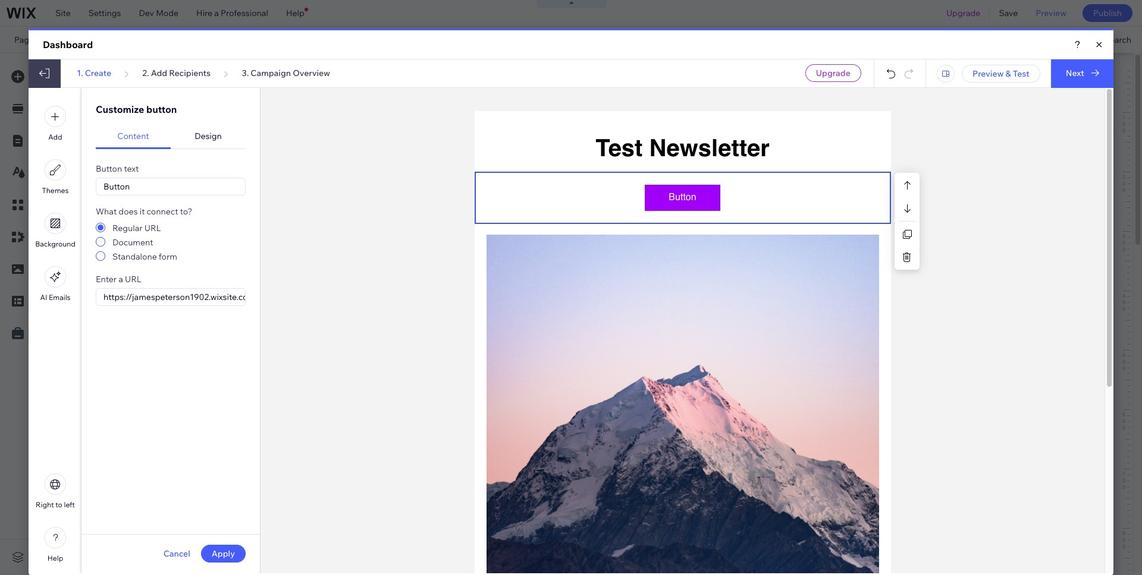 Task type: vqa. For each thing, say whether or not it's contained in the screenshot.
?
yes



Task type: describe. For each thing, give the bounding box(es) containing it.
dev mode
[[139, 8, 178, 18]]

preview button
[[1027, 0, 1075, 26]]

https://jamespeterson1902.wixsite.com/my-site connect your domain
[[205, 34, 478, 45]]

search
[[1104, 34, 1131, 45]]

https://jamespeterson1902.wixsite.com/my-
[[205, 34, 374, 45]]

100% button
[[973, 27, 1022, 53]]

tools button
[[1022, 27, 1079, 53]]

save
[[999, 8, 1018, 18]]

?
[[1036, 83, 1040, 92]]

a
[[214, 8, 219, 18]]

professional
[[221, 8, 268, 18]]

preview
[[1036, 8, 1066, 18]]

search results
[[45, 34, 118, 45]]

hire a professional
[[196, 8, 268, 18]]

upgrade
[[946, 8, 980, 18]]

site
[[55, 8, 71, 18]]

publish button
[[1082, 4, 1133, 22]]



Task type: locate. For each thing, give the bounding box(es) containing it.
save button
[[990, 0, 1027, 26]]

search button
[[1079, 27, 1142, 53]]

mode
[[156, 8, 178, 18]]

hire
[[196, 8, 212, 18]]

settings
[[89, 8, 121, 18]]

dev
[[139, 8, 154, 18]]

? button
[[1036, 83, 1040, 92]]

100%
[[992, 34, 1013, 45]]

tools
[[1047, 34, 1068, 45]]

site
[[374, 34, 388, 45]]

results
[[81, 34, 118, 45]]

connect
[[393, 34, 427, 45]]

help
[[286, 8, 304, 18]]

search
[[45, 34, 79, 45]]

your
[[428, 34, 446, 45]]

publish
[[1093, 8, 1122, 18]]

domain
[[448, 34, 478, 45]]



